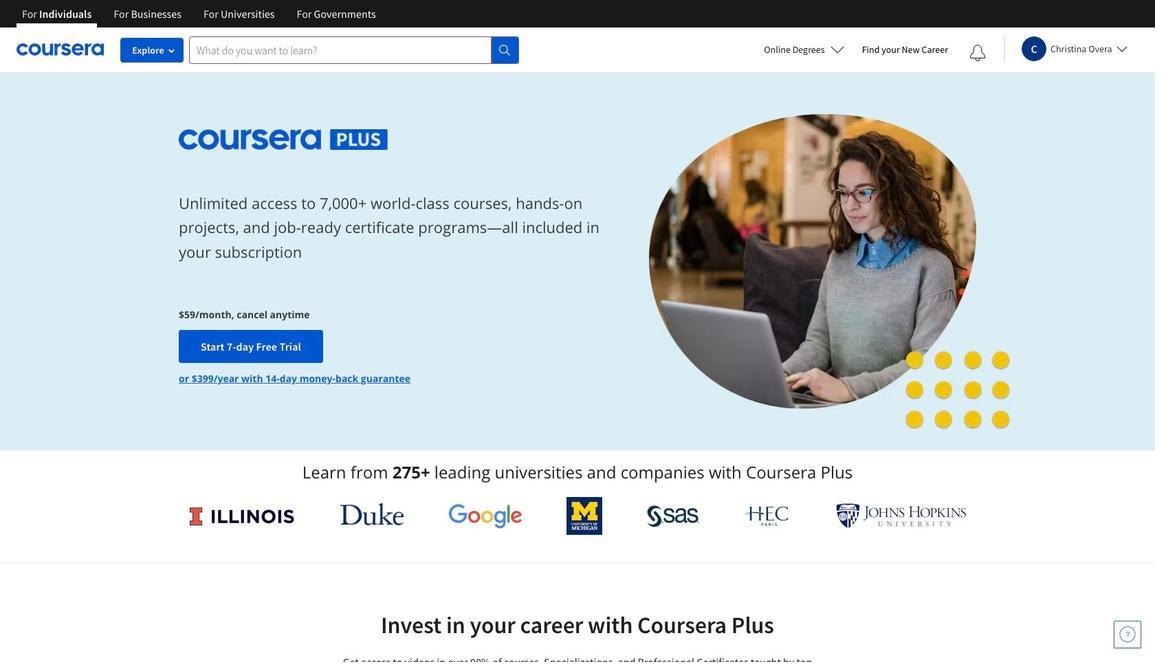 Task type: locate. For each thing, give the bounding box(es) containing it.
What do you want to learn? text field
[[189, 36, 492, 64]]

coursera plus image
[[179, 129, 388, 150]]

hec paris image
[[744, 502, 792, 530]]

help center image
[[1119, 626, 1136, 643]]

university of illinois at urbana-champaign image
[[188, 505, 296, 527]]

None search field
[[189, 36, 519, 64]]

sas image
[[647, 505, 699, 527]]



Task type: describe. For each thing, give the bounding box(es) containing it.
university of michigan image
[[567, 497, 602, 535]]

duke university image
[[340, 503, 404, 525]]

johns hopkins university image
[[836, 503, 967, 529]]

banner navigation
[[11, 0, 387, 28]]

coursera image
[[17, 39, 104, 61]]

google image
[[448, 503, 522, 529]]



Task type: vqa. For each thing, say whether or not it's contained in the screenshot.
leftmost list
no



